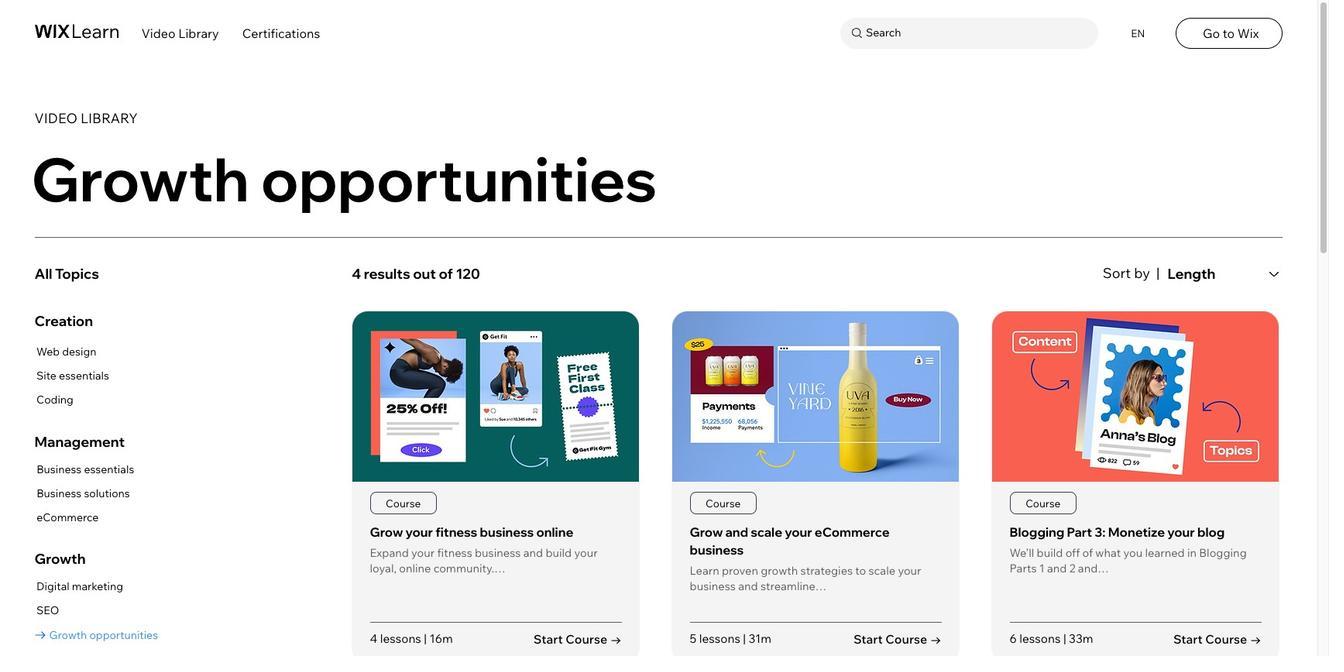 Task type: locate. For each thing, give the bounding box(es) containing it.
1 build from the left
[[546, 545, 572, 560]]

digital
[[37, 580, 70, 594]]

ecommerce down business solutions
[[37, 511, 99, 525]]

4 inside list
[[370, 631, 378, 646]]

1 start from the left
[[534, 631, 563, 647]]

1 start course → from the left
[[534, 631, 622, 647]]

business for business solutions
[[37, 486, 82, 500]]

business
[[37, 462, 82, 476], [37, 486, 82, 500]]

a social media profile for "anna's blog" with a headshot of anna. text reads: "content" and "topics". image
[[993, 312, 1279, 482]]

business down "business essentials" list item
[[37, 486, 82, 500]]

3 list item from the left
[[992, 311, 1280, 656]]

of
[[439, 265, 453, 283], [1083, 545, 1093, 560]]

list containing business essentials
[[35, 460, 134, 528]]

grow
[[370, 525, 403, 540], [690, 525, 723, 540]]

to inside menu bar
[[1223, 25, 1235, 41]]

0 horizontal spatial start course →
[[534, 631, 622, 647]]

0 horizontal spatial start
[[534, 631, 563, 647]]

business solutions list item
[[35, 484, 134, 504]]

0 horizontal spatial scale
[[751, 525, 783, 540]]

| for grow your fitness business online
[[424, 631, 427, 646]]

ecommerce
[[37, 511, 99, 525], [815, 525, 890, 540]]

0 vertical spatial growth opportunities
[[31, 141, 658, 216]]

2 horizontal spatial list item
[[992, 311, 1280, 656]]

blog
[[1198, 525, 1225, 540]]

all topics
[[35, 265, 99, 283]]

menu bar containing video library
[[0, 0, 1318, 62]]

0 vertical spatial scale
[[751, 525, 783, 540]]

lessons right 5
[[700, 631, 741, 646]]

1 vertical spatial of
[[1083, 545, 1093, 560]]

business up business solutions
[[37, 462, 82, 476]]

1 vertical spatial blogging
[[1200, 545, 1247, 560]]

1 vertical spatial to
[[856, 563, 867, 578]]

and
[[726, 525, 749, 540], [524, 545, 543, 560], [1048, 561, 1067, 576], [739, 579, 758, 593]]

list containing grow your fitness business online
[[352, 311, 1284, 656]]

scale up growth
[[751, 525, 783, 540]]

2 grow from the left
[[690, 525, 723, 540]]

0 horizontal spatial →
[[611, 631, 622, 647]]

| for blogging part 3: monetize your blog
[[1064, 631, 1067, 646]]

of right out
[[439, 265, 453, 283]]

0 vertical spatial blogging
[[1010, 525, 1065, 540]]

list containing web design
[[35, 342, 109, 410]]

4 left the 16m in the bottom left of the page
[[370, 631, 378, 646]]

business inside button
[[37, 486, 82, 500]]

build
[[546, 545, 572, 560], [1037, 545, 1063, 560]]

list containing digital marketing
[[35, 578, 158, 645]]

to right strategies
[[856, 563, 867, 578]]

2 horizontal spatial start course →
[[1174, 631, 1262, 647]]

results
[[364, 265, 410, 283]]

1 vertical spatial ecommerce
[[815, 525, 890, 540]]

1 vertical spatial business
[[37, 486, 82, 500]]

| left the 16m in the bottom left of the page
[[424, 631, 427, 646]]

0 horizontal spatial lessons
[[380, 631, 421, 646]]

seo list item
[[35, 602, 158, 621]]

start course →
[[534, 631, 622, 647], [854, 631, 942, 647], [1174, 631, 1262, 647]]

ecommerce up strategies
[[815, 525, 890, 540]]

0 vertical spatial to
[[1223, 25, 1235, 41]]

of right off
[[1083, 545, 1093, 560]]

and right 1
[[1048, 561, 1067, 576]]

6 lessons | 33m
[[1010, 631, 1094, 646]]

→ for grow and scale your ecommerce business
[[931, 631, 942, 647]]

business
[[480, 525, 534, 540], [690, 542, 744, 558], [475, 545, 521, 560], [690, 579, 736, 593]]

parts
[[1010, 561, 1037, 576]]

business solutions button
[[35, 484, 134, 504]]

0 horizontal spatial ecommerce
[[37, 511, 99, 525]]

list item
[[352, 311, 640, 656], [672, 311, 960, 656], [992, 311, 1280, 656]]

blogging part 3: monetize your blog we'll build off of what you learned in blogging parts 1 and 2 and…
[[1010, 525, 1247, 576]]

2 list item from the left
[[672, 311, 960, 656]]

sort
[[1103, 264, 1131, 282]]

growth opportunities list item
[[35, 626, 158, 645]]

your
[[406, 525, 433, 540], [785, 525, 813, 540], [1168, 525, 1195, 540], [412, 545, 435, 560], [575, 545, 598, 560], [898, 563, 922, 578]]

1 horizontal spatial build
[[1037, 545, 1063, 560]]

start course → for grow your fitness business online
[[534, 631, 622, 647]]

in
[[1188, 545, 1197, 560]]

course
[[386, 497, 421, 510], [706, 497, 741, 510], [1026, 497, 1061, 510], [566, 631, 608, 647], [886, 631, 928, 647], [1206, 631, 1248, 647]]

grow inside grow your fitness business online expand your fitness business and build your loyal, online community.…
[[370, 525, 403, 540]]

0 vertical spatial of
[[439, 265, 453, 283]]

business inside "button"
[[37, 462, 82, 476]]

|
[[1157, 264, 1160, 282], [424, 631, 427, 646], [743, 631, 746, 646], [1064, 631, 1067, 646]]

1 horizontal spatial lessons
[[700, 631, 741, 646]]

1 horizontal spatial opportunities
[[261, 141, 658, 216]]

4
[[352, 265, 361, 283], [370, 631, 378, 646]]

off
[[1066, 545, 1080, 560]]

grow up learn
[[690, 525, 723, 540]]

0 vertical spatial fitness
[[436, 525, 478, 540]]

a social media post of a white sneaker, surrounded by stylized likes and positive comments. image
[[673, 312, 959, 482]]

growth down library
[[31, 141, 249, 216]]

1 vertical spatial online
[[399, 561, 431, 576]]

1 vertical spatial growth opportunities
[[49, 628, 158, 642]]

3 lessons from the left
[[1020, 631, 1061, 646]]

1 horizontal spatial list item
[[672, 311, 960, 656]]

0 horizontal spatial of
[[439, 265, 453, 283]]

2 horizontal spatial start course → button
[[1174, 631, 1262, 648]]

opportunities
[[261, 141, 658, 216], [89, 628, 158, 642]]

1 horizontal spatial start course →
[[854, 631, 942, 647]]

0 horizontal spatial to
[[856, 563, 867, 578]]

proven
[[722, 563, 759, 578]]

grow for grow and scale your ecommerce business
[[690, 525, 723, 540]]

scale
[[751, 525, 783, 540], [869, 563, 896, 578]]

essentials inside "button"
[[84, 462, 134, 476]]

| left 33m
[[1064, 631, 1067, 646]]

start course → button for grow and scale your ecommerce business
[[854, 631, 942, 648]]

grow up 'expand'
[[370, 525, 403, 540]]

4 left results
[[352, 265, 361, 283]]

start course → button for blogging part 3: monetize your blog
[[1174, 631, 1262, 648]]

of inside blogging part 3: monetize your blog we'll build off of what you learned in blogging parts 1 and 2 and…
[[1083, 545, 1093, 560]]

2 vertical spatial growth
[[49, 628, 87, 642]]

2 build from the left
[[1037, 545, 1063, 560]]

coding list item
[[35, 390, 109, 410]]

start for blogging part 3: monetize your blog
[[1174, 631, 1203, 647]]

growth up digital
[[35, 550, 86, 568]]

all
[[35, 265, 52, 283]]

0 horizontal spatial start course → button
[[534, 631, 622, 648]]

16m
[[430, 631, 453, 646]]

list
[[352, 311, 1284, 656], [35, 342, 109, 410], [35, 460, 134, 528], [35, 578, 158, 645]]

1 vertical spatial scale
[[869, 563, 896, 578]]

fitness
[[436, 525, 478, 540], [437, 545, 473, 560]]

start course → for blogging part 3: monetize your blog
[[1174, 631, 1262, 647]]

lessons right 6
[[1020, 631, 1061, 646]]

1 horizontal spatial start
[[854, 631, 883, 647]]

start course → button
[[534, 631, 622, 648], [854, 631, 942, 648], [1174, 631, 1262, 648]]

lessons left the 16m in the bottom left of the page
[[380, 631, 421, 646]]

1 horizontal spatial grow
[[690, 525, 723, 540]]

1
[[1040, 561, 1045, 576]]

web
[[37, 344, 60, 358]]

to
[[1223, 25, 1235, 41], [856, 563, 867, 578]]

topics
[[55, 265, 99, 283]]

coding
[[37, 393, 74, 407]]

0 vertical spatial business
[[37, 462, 82, 476]]

1 vertical spatial opportunities
[[89, 628, 158, 642]]

2 lessons from the left
[[700, 631, 741, 646]]

online
[[537, 525, 574, 540], [399, 561, 431, 576]]

certifications
[[242, 25, 320, 41]]

0 vertical spatial essentials
[[59, 369, 109, 383]]

0 vertical spatial ecommerce
[[37, 511, 99, 525]]

essentials down design
[[59, 369, 109, 383]]

video library
[[35, 109, 138, 126]]

2 → from the left
[[931, 631, 942, 647]]

and up the proven
[[726, 525, 749, 540]]

2 business from the top
[[37, 486, 82, 500]]

business essentials list item
[[35, 460, 134, 479]]

grow inside grow and scale your ecommerce business learn proven growth strategies to scale your business and streamline…
[[690, 525, 723, 540]]

| right sort
[[1157, 264, 1160, 282]]

1 horizontal spatial to
[[1223, 25, 1235, 41]]

2 start from the left
[[854, 631, 883, 647]]

1 horizontal spatial online
[[537, 525, 574, 540]]

1 vertical spatial essentials
[[84, 462, 134, 476]]

1 → from the left
[[611, 631, 622, 647]]

0 horizontal spatial opportunities
[[89, 628, 158, 642]]

web design
[[37, 344, 96, 358]]

2 horizontal spatial lessons
[[1020, 631, 1061, 646]]

growth down "seo"
[[49, 628, 87, 642]]

2 start course → from the left
[[854, 631, 942, 647]]

essentials for business essentials
[[84, 462, 134, 476]]

1 horizontal spatial →
[[931, 631, 942, 647]]

all topics button
[[35, 258, 331, 290]]

2 horizontal spatial →
[[1251, 631, 1262, 647]]

essentials inside button
[[59, 369, 109, 383]]

to right go
[[1223, 25, 1235, 41]]

monetize
[[1109, 525, 1165, 540]]

grow and scale your ecommerce business learn proven growth strategies to scale your business and streamline…
[[690, 525, 922, 593]]

1 grow from the left
[[370, 525, 403, 540]]

0 horizontal spatial online
[[399, 561, 431, 576]]

3 start course → from the left
[[1174, 631, 1262, 647]]

scale right strategies
[[869, 563, 896, 578]]

growth opportunities button
[[35, 626, 158, 645]]

blogging
[[1010, 525, 1065, 540], [1200, 545, 1247, 560]]

1 horizontal spatial blogging
[[1200, 545, 1247, 560]]

growth
[[31, 141, 249, 216], [35, 550, 86, 568], [49, 628, 87, 642]]

0 horizontal spatial build
[[546, 545, 572, 560]]

1 start course → button from the left
[[534, 631, 622, 648]]

you
[[1124, 545, 1143, 560]]

1 horizontal spatial ecommerce
[[815, 525, 890, 540]]

3 start from the left
[[1174, 631, 1203, 647]]

→
[[611, 631, 622, 647], [931, 631, 942, 647], [1251, 631, 1262, 647]]

1 vertical spatial 4
[[370, 631, 378, 646]]

wix
[[1238, 25, 1260, 41]]

marketing
[[72, 580, 123, 594]]

digital marketing
[[37, 580, 123, 594]]

essentials up solutions
[[84, 462, 134, 476]]

2 start course → button from the left
[[854, 631, 942, 648]]

1 horizontal spatial start course → button
[[854, 631, 942, 648]]

3 start course → button from the left
[[1174, 631, 1262, 648]]

en
[[1132, 27, 1146, 39]]

and down grow your fitness business online link
[[524, 545, 543, 560]]

1 horizontal spatial 4
[[370, 631, 378, 646]]

list item containing grow your fitness business online
[[352, 311, 640, 656]]

and inside grow your fitness business online expand your fitness business and build your loyal, online community.…
[[524, 545, 543, 560]]

essentials
[[59, 369, 109, 383], [84, 462, 134, 476]]

blogging down blog
[[1200, 545, 1247, 560]]

start for grow and scale your ecommerce business
[[854, 631, 883, 647]]

→ for grow your fitness business online
[[611, 631, 622, 647]]

1 horizontal spatial of
[[1083, 545, 1093, 560]]

essentials for site essentials
[[59, 369, 109, 383]]

menu bar
[[0, 0, 1318, 62]]

certifications link
[[242, 25, 320, 41]]

2
[[1070, 561, 1076, 576]]

1 list item from the left
[[352, 311, 640, 656]]

0 horizontal spatial list item
[[352, 311, 640, 656]]

part
[[1067, 525, 1093, 540]]

1 lessons from the left
[[380, 631, 421, 646]]

video library
[[142, 25, 219, 41]]

start
[[534, 631, 563, 647], [854, 631, 883, 647], [1174, 631, 1203, 647]]

0 horizontal spatial 4
[[352, 265, 361, 283]]

0 horizontal spatial grow
[[370, 525, 403, 540]]

lessons
[[380, 631, 421, 646], [700, 631, 741, 646], [1020, 631, 1061, 646]]

management
[[35, 433, 125, 451]]

1 business from the top
[[37, 462, 82, 476]]

| left "31m"
[[743, 631, 746, 646]]

video
[[35, 109, 78, 126]]

0 vertical spatial growth
[[31, 141, 249, 216]]

3 → from the left
[[1251, 631, 1262, 647]]

ecommerce inside button
[[37, 511, 99, 525]]

2 horizontal spatial start
[[1174, 631, 1203, 647]]

0 vertical spatial online
[[537, 525, 574, 540]]

0 vertical spatial 4
[[352, 265, 361, 283]]

lessons for grow your fitness business online
[[380, 631, 421, 646]]

blogging up we'll
[[1010, 525, 1065, 540]]

list for growth
[[35, 578, 158, 645]]



Task type: vqa. For each thing, say whether or not it's contained in the screenshot.
community.…
yes



Task type: describe. For each thing, give the bounding box(es) containing it.
list item containing blogging part 3: monetize your blog
[[992, 311, 1280, 656]]

site essentials list item
[[35, 366, 109, 386]]

4 lessons | 16m
[[370, 631, 453, 646]]

go
[[1203, 25, 1221, 41]]

video
[[142, 25, 176, 41]]

business essentials button
[[35, 460, 134, 479]]

video library link
[[142, 25, 219, 41]]

3:
[[1095, 525, 1106, 540]]

and inside blogging part 3: monetize your blog we'll build off of what you learned in blogging parts 1 and 2 and…
[[1048, 561, 1067, 576]]

library
[[81, 109, 138, 126]]

build inside grow your fitness business online expand your fitness business and build your loyal, online community.…
[[546, 545, 572, 560]]

list for creation
[[35, 342, 109, 410]]

go to wix
[[1203, 25, 1260, 41]]

three images on a green background show social media advertisements leading to a fitness class coupon: "free first class". image
[[353, 312, 639, 482]]

6
[[1010, 631, 1017, 646]]

business for business essentials
[[37, 462, 82, 476]]

1 vertical spatial growth
[[35, 550, 86, 568]]

4 for 4 lessons | 16m
[[370, 631, 378, 646]]

business essentials
[[37, 462, 134, 476]]

build inside blogging part 3: monetize your blog we'll build off of what you learned in blogging parts 1 and 2 and…
[[1037, 545, 1063, 560]]

grow your fitness business online expand your fitness business and build your loyal, online community.…
[[370, 525, 598, 576]]

120
[[456, 265, 480, 283]]

opportunities inside button
[[89, 628, 158, 642]]

site essentials
[[37, 369, 109, 383]]

blogging part 3: monetize your blog link
[[1010, 525, 1225, 540]]

site essentials button
[[35, 366, 109, 386]]

growth inside growth opportunities button
[[49, 628, 87, 642]]

digital marketing list item
[[35, 578, 158, 597]]

grow your fitness business online link
[[370, 525, 574, 540]]

growth opportunities inside button
[[49, 628, 158, 642]]

en button
[[1122, 18, 1153, 49]]

start course → button for grow your fitness business online
[[534, 631, 622, 648]]

and…
[[1078, 561, 1109, 576]]

1 horizontal spatial scale
[[869, 563, 896, 578]]

we'll
[[1010, 545, 1035, 560]]

0 horizontal spatial blogging
[[1010, 525, 1065, 540]]

5
[[690, 631, 697, 646]]

coding button
[[35, 390, 109, 410]]

0 vertical spatial opportunities
[[261, 141, 658, 216]]

and down the proven
[[739, 579, 758, 593]]

what
[[1096, 545, 1122, 560]]

grow for grow your fitness business online
[[370, 525, 403, 540]]

your inside blogging part 3: monetize your blog we'll build off of what you learned in blogging parts 1 and 2 and…
[[1168, 525, 1195, 540]]

growth
[[761, 563, 798, 578]]

ecommerce inside grow and scale your ecommerce business learn proven growth strategies to scale your business and streamline…
[[815, 525, 890, 540]]

ecommerce list item
[[35, 508, 134, 528]]

start for grow your fitness business online
[[534, 631, 563, 647]]

| for grow and scale your ecommerce business
[[743, 631, 746, 646]]

list item containing grow and scale your ecommerce business
[[672, 311, 960, 656]]

go to wix link
[[1176, 18, 1284, 49]]

web design button
[[35, 342, 109, 362]]

→ for blogging part 3: monetize your blog
[[1251, 631, 1262, 647]]

learned
[[1146, 545, 1185, 560]]

creation
[[35, 312, 93, 330]]

seo
[[37, 604, 59, 618]]

33m
[[1069, 631, 1094, 646]]

filters navigation
[[35, 258, 331, 656]]

31m
[[749, 631, 772, 646]]

grow and scale your ecommerce business link
[[690, 525, 890, 558]]

out
[[413, 265, 436, 283]]

lessons for grow and scale your ecommerce business
[[700, 631, 741, 646]]

4 results out of 120
[[352, 265, 480, 283]]

solutions
[[84, 486, 130, 500]]

library
[[178, 25, 219, 41]]

site
[[37, 369, 57, 383]]

start course → for grow and scale your ecommerce business
[[854, 631, 942, 647]]

loyal,
[[370, 561, 397, 576]]

streamline…
[[761, 579, 827, 593]]

to inside grow and scale your ecommerce business learn proven growth strategies to scale your business and streamline…
[[856, 563, 867, 578]]

sort by  |
[[1103, 264, 1160, 282]]

ecommerce button
[[35, 508, 134, 528]]

web design list item
[[35, 342, 109, 362]]

expand
[[370, 545, 409, 560]]

business solutions
[[37, 486, 130, 500]]

learn
[[690, 563, 720, 578]]

1 vertical spatial fitness
[[437, 545, 473, 560]]

seo button
[[35, 602, 158, 621]]

lessons for blogging part 3: monetize your blog
[[1020, 631, 1061, 646]]

filtered results region
[[352, 258, 1295, 656]]

list inside filtered results region
[[352, 311, 1284, 656]]

list for management
[[35, 460, 134, 528]]

Search text field
[[862, 23, 1095, 43]]

4 for 4 results out of 120
[[352, 265, 361, 283]]

design
[[62, 344, 96, 358]]

strategies
[[801, 563, 853, 578]]

digital marketing button
[[35, 578, 158, 597]]

5 lessons | 31m
[[690, 631, 772, 646]]

community.…
[[434, 561, 506, 576]]



